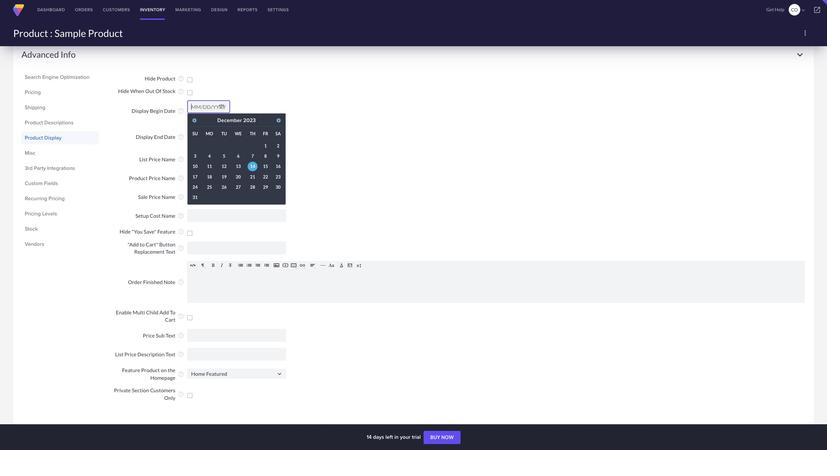 Task type: locate. For each thing, give the bounding box(es) containing it.
su
[[192, 131, 198, 136]]

14
[[250, 164, 255, 169], [367, 434, 372, 441]]

product
[[13, 27, 48, 39], [88, 27, 123, 39], [157, 75, 175, 81], [25, 119, 43, 127], [25, 134, 43, 142], [129, 175, 148, 181], [141, 367, 160, 374]]

date inside display begin date help_outline
[[164, 107, 175, 114]]

13 help_outline from the top
[[178, 333, 184, 339]]

hide when out of stock help_outline
[[118, 88, 184, 95]]

end
[[154, 134, 163, 140]]

1 name from the top
[[162, 156, 175, 163]]

help_outline
[[178, 75, 184, 82], [178, 88, 184, 95], [178, 108, 184, 114], [178, 134, 184, 140], [178, 156, 184, 163], [178, 175, 184, 182], [178, 194, 184, 201], [178, 213, 184, 219], [178, 229, 184, 235], [178, 245, 184, 252], [178, 279, 184, 286], [178, 313, 184, 320], [178, 333, 184, 339], [178, 351, 184, 358], [178, 371, 184, 378], [178, 391, 184, 398]]

0 vertical spatial add
[[28, 11, 38, 17]]

display down the product descriptions
[[44, 134, 61, 142]]

list inside list price name help_outline
[[139, 156, 148, 163]]

hide product help_outline
[[145, 75, 184, 82]]

text inside "add to cart" button replacement text help_outline
[[166, 249, 175, 255]]

3 name from the top
[[162, 194, 175, 200]]

3rd
[[25, 165, 33, 172]]

marketing
[[175, 7, 201, 13]]

help_outline inside setup cost name help_outline
[[178, 213, 184, 219]]

name up product price name help_outline
[[162, 156, 175, 163]]

0 vertical spatial pricing
[[25, 89, 41, 96]]

help_outline down the hide product help_outline
[[178, 88, 184, 95]]

price inside list price name help_outline
[[149, 156, 161, 163]]

pricing levels
[[25, 210, 57, 218]]

26 link
[[219, 182, 229, 192]]

30 link
[[273, 182, 283, 192]]

29 link
[[261, 182, 271, 192]]

0 vertical spatial 14
[[250, 164, 255, 169]]

1 help_outline from the top
[[178, 75, 184, 82]]

recurring
[[25, 195, 47, 203]]

help_outline right the
[[178, 371, 184, 378]]

order finished note help_outline
[[128, 279, 184, 286]]

12 link
[[219, 162, 229, 171]]

0 vertical spatial feature
[[157, 229, 175, 235]]

1 vertical spatial list
[[115, 351, 123, 358]]

display inside display end date help_outline
[[136, 134, 153, 140]]

help_outline up hide when out of stock help_outline
[[178, 75, 184, 82]]

product up of
[[157, 75, 175, 81]]

16 help_outline from the top
[[178, 391, 184, 398]]

4 link
[[205, 151, 214, 161]]

name inside product price name help_outline
[[162, 175, 175, 181]]

2 date from the top
[[164, 134, 175, 140]]

help_outline right to
[[178, 313, 184, 320]]

1 horizontal spatial stock
[[162, 88, 175, 94]]

1 horizontal spatial feature
[[157, 229, 175, 235]]

help_outline right button
[[178, 245, 184, 252]]

14 link
[[248, 162, 258, 171]]

customers right orders
[[103, 7, 130, 13]]

14 inside 14 link
[[250, 164, 255, 169]]

0 horizontal spatial add
[[28, 11, 38, 17]]

price up product price name help_outline
[[149, 156, 161, 163]]

1 horizontal spatial 14
[[367, 434, 372, 441]]

sale price name help_outline
[[138, 194, 184, 201]]

22 link
[[261, 172, 271, 182]]

help_outline inside feature product on the homepage help_outline
[[178, 371, 184, 378]]

co
[[791, 7, 798, 13]]

price right sale
[[149, 194, 161, 200]]

more_vert button
[[799, 26, 812, 40]]

help_outline right the cost
[[178, 213, 184, 219]]

1 vertical spatial text
[[166, 333, 175, 339]]

feature inside feature product on the homepage help_outline
[[122, 367, 140, 374]]

price inside list price description text help_outline
[[125, 351, 136, 358]]

help_outline left 17
[[178, 175, 184, 182]]

of
[[155, 88, 161, 94]]

1 vertical spatial pricing
[[49, 195, 65, 203]]

15 help_outline from the top
[[178, 371, 184, 378]]

name right the cost
[[162, 213, 175, 219]]

5
[[223, 154, 225, 159]]

1 vertical spatial stock
[[25, 225, 38, 233]]

fr
[[263, 131, 268, 136]]

help_outline right only
[[178, 391, 184, 398]]

MM/DD/YYYY text field
[[187, 100, 230, 113]]

sale
[[138, 194, 148, 200]]

feature up button
[[157, 229, 175, 235]]

display inside 'link'
[[44, 134, 61, 142]]

product inside product price name help_outline
[[129, 175, 148, 181]]

1 vertical spatial date
[[164, 134, 175, 140]]

help_outline inside "add to cart" button replacement text help_outline
[[178, 245, 184, 252]]

4 help_outline from the top
[[178, 134, 184, 140]]

20
[[236, 174, 241, 179]]

0 horizontal spatial list
[[115, 351, 123, 358]]

1 horizontal spatial list
[[139, 156, 148, 163]]

1 horizontal spatial customers
[[150, 387, 175, 394]]

display for display begin date help_outline
[[132, 107, 149, 114]]

finished
[[143, 279, 163, 285]]

None text field
[[187, 329, 286, 342], [187, 348, 286, 361], [187, 369, 286, 379], [187, 329, 286, 342], [187, 348, 286, 361], [187, 369, 286, 379]]

6 help_outline from the top
[[178, 175, 184, 182]]

help_outline inside the hide "you save" feature help_outline
[[178, 229, 184, 235]]

date inside display end date help_outline
[[164, 134, 175, 140]]

list for text
[[115, 351, 123, 358]]

2 help_outline from the top
[[178, 88, 184, 95]]

feature inside the hide "you save" feature help_outline
[[157, 229, 175, 235]]

product display link
[[25, 133, 95, 144]]

1
[[264, 143, 267, 149]]

23
[[276, 174, 281, 179]]

customers up only
[[150, 387, 175, 394]]

"you
[[132, 229, 143, 235]]

8 link
[[261, 151, 271, 161]]

display
[[132, 107, 149, 114], [136, 134, 153, 140], [44, 134, 61, 142]]

list left description
[[115, 351, 123, 358]]

pricing for pricing levels
[[25, 210, 41, 218]]

hide left the when
[[118, 88, 129, 94]]

None text field
[[187, 209, 286, 222], [187, 242, 286, 254], [187, 209, 286, 222], [187, 242, 286, 254]]

2 text from the top
[[166, 333, 175, 339]]

14 help_outline from the top
[[178, 351, 184, 358]]

3 link
[[190, 151, 200, 161]]

7 help_outline from the top
[[178, 194, 184, 201]]

help_outline down setup cost name help_outline at the top left of page
[[178, 229, 184, 235]]

price for product price name help_outline
[[149, 175, 161, 181]]

product left on
[[141, 367, 160, 374]]

hide inside the hide "you save" feature help_outline
[[120, 229, 131, 235]]

list up product price name help_outline
[[139, 156, 148, 163]]

date right end
[[164, 134, 175, 140]]

product descriptions link
[[25, 117, 95, 129]]

1 date from the top
[[164, 107, 175, 114]]

am
[[215, 115, 222, 120]]

product inside 'link'
[[25, 134, 43, 142]]

0 vertical spatial customers
[[103, 7, 130, 13]]

we
[[235, 131, 242, 136]]

name inside setup cost name help_outline
[[162, 213, 175, 219]]

24 link
[[190, 182, 200, 192]]

25 link
[[205, 182, 214, 192]]

december
[[217, 117, 242, 124]]

17 link
[[190, 172, 200, 182]]

display for display end date help_outline
[[136, 134, 153, 140]]

9 help_outline from the top
[[178, 229, 184, 235]]

th
[[250, 131, 256, 136]]

14 days left in your trial
[[367, 434, 422, 441]]

1 vertical spatial add
[[159, 309, 169, 316]]

2 name from the top
[[162, 175, 175, 181]]

in
[[394, 434, 399, 441]]

name inside sale price name help_outline
[[162, 194, 175, 200]]

pricing down custom fields link
[[49, 195, 65, 203]]

name for list price name help_outline
[[162, 156, 175, 163]]

display left the begin
[[132, 107, 149, 114]]

25
[[207, 184, 212, 190]]

price left description
[[125, 351, 136, 358]]

0 vertical spatial date
[[164, 107, 175, 114]]

0 vertical spatial list
[[139, 156, 148, 163]]

text right sub
[[166, 333, 175, 339]]

name for sale price name help_outline
[[162, 194, 175, 200]]

help_outline inside price sub text help_outline
[[178, 333, 184, 339]]

11:59
[[199, 141, 211, 147]]

price down list price name help_outline
[[149, 175, 161, 181]]

hide up out
[[145, 75, 156, 81]]

price inside price sub text help_outline
[[143, 333, 155, 339]]

28 link
[[248, 182, 258, 192]]

0 horizontal spatial 14
[[250, 164, 255, 169]]

1 text from the top
[[166, 249, 175, 255]]

3 help_outline from the top
[[178, 108, 184, 114]]

hide inside the hide product help_outline
[[145, 75, 156, 81]]

engine
[[42, 73, 59, 81]]

product up sale
[[129, 175, 148, 181]]

hide for out
[[118, 88, 129, 94]]

1 vertical spatial feature
[[122, 367, 140, 374]]

0 horizontal spatial feature
[[122, 367, 140, 374]]

section
[[132, 387, 149, 394]]

buy
[[430, 435, 440, 441]]

list for help_outline
[[139, 156, 148, 163]]

help_outline down price sub text help_outline
[[178, 351, 184, 358]]

hide inside hide when out of stock help_outline
[[118, 88, 129, 94]]

name up setup cost name help_outline at the top left of page
[[162, 194, 175, 200]]

buy now
[[430, 435, 454, 441]]

price left sub
[[143, 333, 155, 339]]

info
[[61, 49, 76, 60]]

3 text from the top
[[166, 351, 175, 358]]

product up the misc
[[25, 134, 43, 142]]

levels
[[42, 210, 57, 218]]

text down button
[[166, 249, 175, 255]]

4
[[208, 154, 211, 159]]

2 vertical spatial hide
[[120, 229, 131, 235]]

add
[[28, 11, 38, 17], [159, 309, 169, 316]]

price inside sale price name help_outline
[[149, 194, 161, 200]]

child
[[146, 309, 158, 316]]

14 left days
[[367, 434, 372, 441]]

begins 12:00 am
[[188, 115, 222, 120]]

14 for 14 days left in your trial
[[367, 434, 372, 441]]

pricing down search on the top left of the page
[[25, 89, 41, 96]]

add inside add link
[[28, 11, 38, 17]]

help_outline left '3' at left top
[[178, 156, 184, 163]]

misc link
[[25, 148, 95, 159]]

0 vertical spatial stock
[[162, 88, 175, 94]]

stock up vendors
[[25, 225, 38, 233]]

0 vertical spatial text
[[166, 249, 175, 255]]

help_outline left 31 link
[[178, 194, 184, 201]]

product down add link
[[13, 27, 48, 39]]

help_outline right note
[[178, 279, 184, 286]]

text up the
[[166, 351, 175, 358]]

party
[[34, 165, 46, 172]]

19 link
[[219, 172, 229, 182]]

optimization
[[60, 73, 90, 81]]

price for list price name help_outline
[[149, 156, 161, 163]]

16 link
[[273, 162, 283, 171]]

hide left "you
[[120, 229, 131, 235]]

help_outline left su
[[178, 134, 184, 140]]

7 link
[[248, 151, 258, 161]]

8 help_outline from the top
[[178, 213, 184, 219]]

2 vertical spatial pricing
[[25, 210, 41, 218]]

text inside list price description text help_outline
[[166, 351, 175, 358]]

now
[[441, 435, 454, 441]]

name down list price name help_outline
[[162, 175, 175, 181]]

date right the begin
[[164, 107, 175, 114]]

pricing down recurring
[[25, 210, 41, 218]]

vendors link
[[25, 239, 95, 250]]

when
[[130, 88, 144, 94]]

2
[[277, 143, 279, 149]]

price for list price description text help_outline
[[125, 351, 136, 358]]

stock right of
[[162, 88, 175, 94]]

0 vertical spatial hide
[[145, 75, 156, 81]]

hide
[[145, 75, 156, 81], [118, 88, 129, 94], [120, 229, 131, 235]]

10 help_outline from the top
[[178, 245, 184, 252]]

1 horizontal spatial add
[[159, 309, 169, 316]]

product down shipping
[[25, 119, 43, 127]]

5 help_outline from the top
[[178, 156, 184, 163]]

1 vertical spatial hide
[[118, 88, 129, 94]]

display inside display begin date help_outline
[[132, 107, 149, 114]]

1 link
[[261, 141, 271, 151]]

help_outline inside private section customers only help_outline
[[178, 391, 184, 398]]

12 help_outline from the top
[[178, 313, 184, 320]]

1 vertical spatial customers
[[150, 387, 175, 394]]

display left end
[[136, 134, 153, 140]]

date for display begin date help_outline
[[164, 107, 175, 114]]

2 vertical spatial text
[[166, 351, 175, 358]]

1 vertical spatial 14
[[367, 434, 372, 441]]

on
[[161, 367, 167, 374]]

list price name help_outline
[[139, 156, 184, 163]]

4 name from the top
[[162, 213, 175, 219]]

name inside list price name help_outline
[[162, 156, 175, 163]]

11 help_outline from the top
[[178, 279, 184, 286]]

replacement
[[134, 249, 165, 255]]

price inside product price name help_outline
[[149, 175, 161, 181]]

feature up private
[[122, 367, 140, 374]]

to
[[170, 309, 175, 316]]

0 horizontal spatial customers
[[103, 7, 130, 13]]

private section customers only help_outline
[[114, 387, 184, 401]]

list inside list price description text help_outline
[[115, 351, 123, 358]]

14 up 21 link
[[250, 164, 255, 169]]

help_outline right sub
[[178, 333, 184, 339]]

homepage
[[150, 375, 175, 381]]

help_outline right the begin
[[178, 108, 184, 114]]



Task type: vqa. For each thing, say whether or not it's contained in the screenshot.


Task type: describe. For each thing, give the bounding box(es) containing it.
product display
[[25, 134, 61, 142]]

3
[[194, 154, 196, 159]]

price sub text help_outline
[[143, 333, 184, 339]]

cart"
[[146, 241, 158, 248]]

product down orders
[[88, 27, 123, 39]]

product descriptions
[[25, 119, 73, 127]]

help_outline inside the hide product help_outline
[[178, 75, 184, 82]]

shipping
[[25, 104, 45, 111]]

orders
[[75, 7, 93, 13]]

dashboard link
[[32, 0, 70, 20]]

buy now link
[[424, 431, 460, 444]]

custom fields link
[[25, 178, 95, 189]]

reports
[[238, 7, 258, 13]]

begins
[[188, 115, 201, 120]]

product inside feature product on the homepage help_outline
[[141, 367, 160, 374]]

3rd party integrations link
[[25, 163, 95, 174]]

help_outline inside sale price name help_outline
[[178, 194, 184, 201]]

help_outline inside hide when out of stock help_outline
[[178, 88, 184, 95]]

8
[[264, 154, 267, 159]]

help_outline inside order finished note help_outline
[[178, 279, 184, 286]]

enable
[[116, 309, 132, 316]]

18 link
[[205, 172, 214, 182]]

recurring pricing
[[25, 195, 65, 203]]

add link
[[21, 7, 45, 21]]

2023
[[243, 117, 256, 124]]

hide for help_outline
[[145, 75, 156, 81]]

help_outline inside product price name help_outline
[[178, 175, 184, 182]]

help_outline inside enable multi child add to cart help_outline
[[178, 313, 184, 320]]

27 link
[[233, 182, 243, 192]]

pricing for pricing
[[25, 89, 41, 96]]

setup
[[135, 213, 149, 219]]

price for sale price name help_outline
[[149, 194, 161, 200]]

text inside price sub text help_outline
[[166, 333, 175, 339]]

advanced
[[21, 49, 59, 60]]

trial
[[412, 434, 421, 441]]

hide "you save" feature help_outline
[[120, 229, 184, 235]]

your
[[400, 434, 411, 441]]

26
[[222, 184, 227, 190]]

pm
[[211, 141, 219, 147]]

shipping link
[[25, 102, 95, 113]]

settings
[[268, 7, 289, 13]]

cost
[[150, 213, 161, 219]]

customers inside private section customers only help_outline
[[150, 387, 175, 394]]

name for product price name help_outline
[[162, 175, 175, 181]]

product inside the hide product help_outline
[[157, 75, 175, 81]]

15 link
[[261, 162, 271, 171]]

name for setup cost name help_outline
[[162, 213, 175, 219]]

fields
[[44, 180, 58, 187]]

begin
[[150, 107, 163, 114]]

search engine optimization
[[25, 73, 90, 81]]

14 for 14
[[250, 164, 255, 169]]

sample
[[54, 27, 86, 39]]

multi
[[133, 309, 145, 316]]

23 link
[[273, 172, 283, 182]]

button
[[159, 241, 175, 248]]

 link
[[807, 0, 827, 20]]

help_outline inside list price description text help_outline
[[178, 351, 184, 358]]

29
[[263, 184, 268, 190]]

help_outline inside display end date help_outline
[[178, 134, 184, 140]]

inventory
[[140, 7, 165, 13]]

product : sample product
[[13, 27, 123, 39]]

custom fields
[[25, 180, 58, 187]]

vendors
[[25, 240, 44, 248]]

expand_more
[[794, 49, 806, 61]]

custom
[[25, 180, 43, 187]]

stock inside hide when out of stock help_outline
[[162, 88, 175, 94]]

note
[[164, 279, 175, 285]]

date for display end date help_outline
[[164, 134, 175, 140]]

display end date help_outline
[[136, 134, 184, 140]]

cart
[[165, 317, 175, 323]]

list price description text help_outline
[[115, 351, 184, 358]]

to
[[140, 241, 145, 248]]

sub
[[156, 333, 165, 339]]

15
[[263, 164, 268, 169]]

"add to cart" button replacement text help_outline
[[128, 241, 184, 255]]

enable multi child add to cart help_outline
[[116, 309, 184, 323]]

11
[[207, 164, 212, 169]]

design
[[211, 7, 228, 13]]

help_outline inside display begin date help_outline
[[178, 108, 184, 114]]


[[800, 7, 806, 13]]

12:00
[[202, 115, 214, 120]]

pricing link
[[25, 87, 95, 98]]

hide for save"
[[120, 229, 131, 235]]

advanced info
[[21, 49, 76, 60]]

get help
[[766, 7, 784, 12]]

description
[[137, 351, 165, 358]]

private
[[114, 387, 131, 394]]

recurring pricing link
[[25, 193, 95, 204]]

21
[[250, 174, 255, 179]]

the
[[168, 367, 175, 374]]

ends 11:59 pm
[[188, 141, 219, 147]]

:
[[50, 27, 53, 39]]

descriptions
[[44, 119, 73, 127]]

left
[[385, 434, 393, 441]]

0 horizontal spatial stock
[[25, 225, 38, 233]]

"add
[[128, 241, 139, 248]]

6
[[237, 154, 240, 159]]

13 link
[[233, 162, 243, 171]]

add inside enable multi child add to cart help_outline
[[159, 309, 169, 316]]

help_outline inside list price name help_outline
[[178, 156, 184, 163]]



